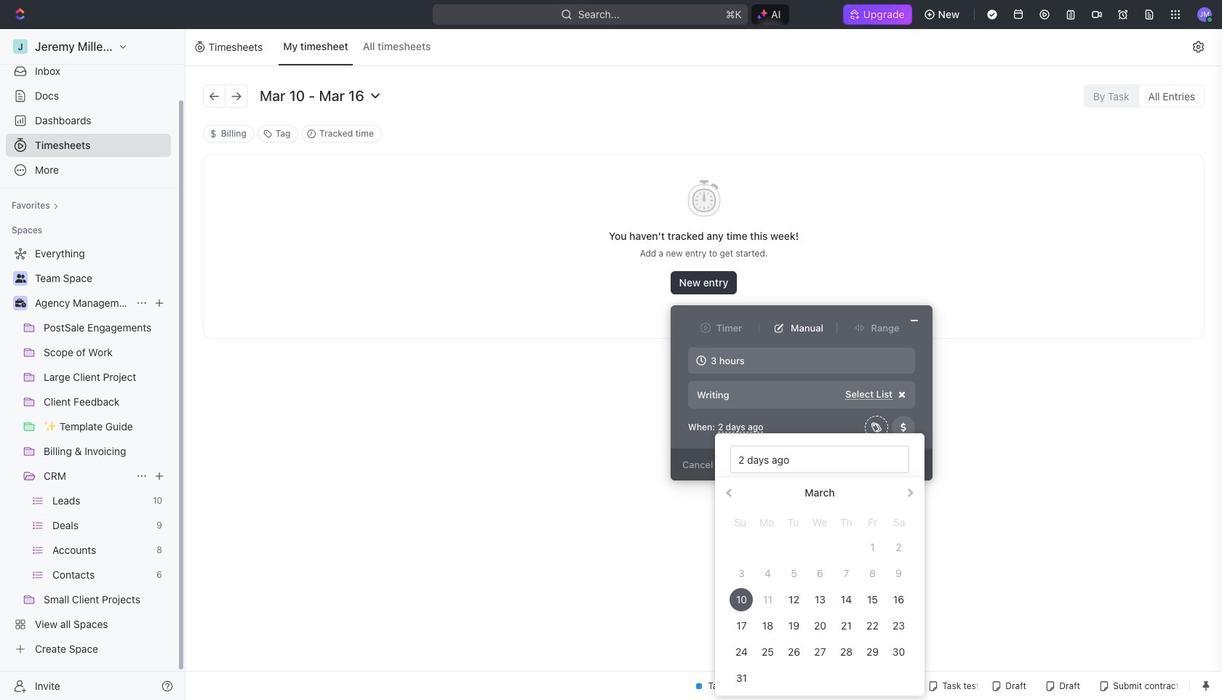 Task type: locate. For each thing, give the bounding box(es) containing it.
tree
[[6, 242, 171, 661]]

Enter time e.g. 3 hours 20 mins text field
[[688, 348, 915, 374]]

business time image
[[15, 299, 26, 308]]



Task type: vqa. For each thing, say whether or not it's contained in the screenshot.
Client associated with Client 2 Project C Scope of Work
no



Task type: describe. For each thing, give the bounding box(es) containing it.
Enter a new task name... text field
[[695, 389, 842, 402]]

sidebar navigation
[[0, 29, 186, 701]]

tree inside the sidebar navigation
[[6, 242, 171, 661]]

Type any date text field
[[731, 446, 910, 474]]



